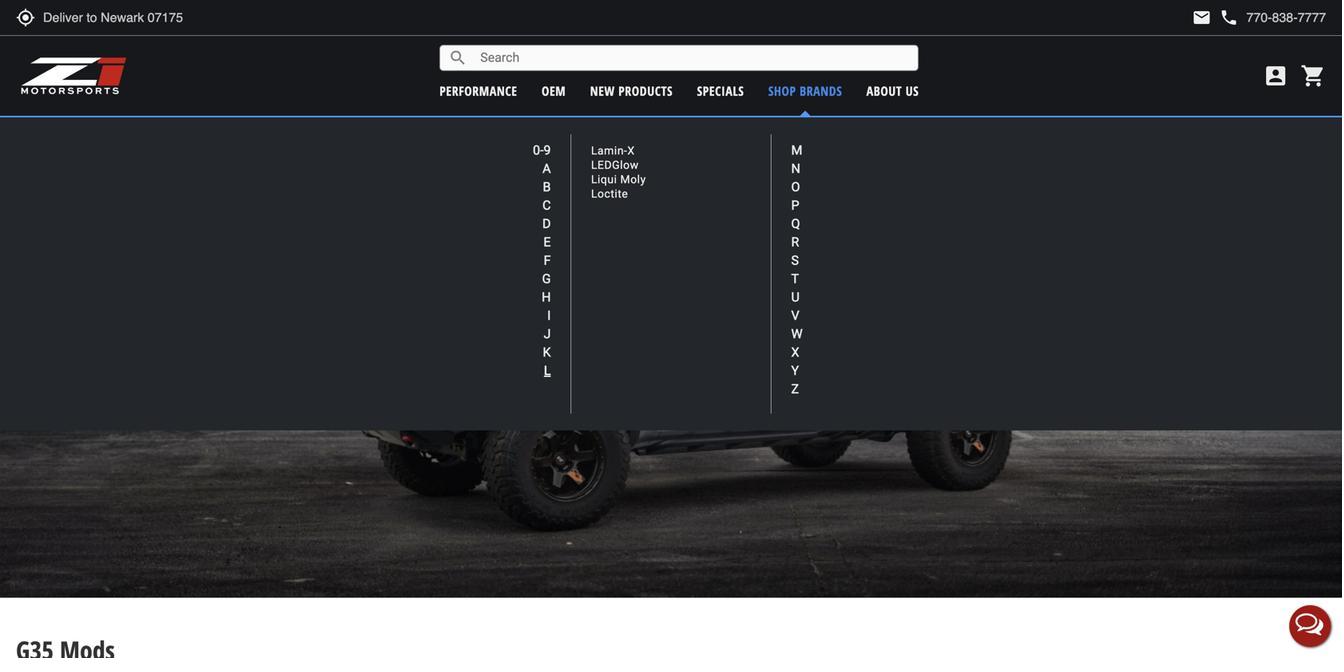 Task type: vqa. For each thing, say whether or not it's contained in the screenshot.
0-9 A B C D E F G H I J K L
yes



Task type: locate. For each thing, give the bounding box(es) containing it.
us
[[906, 82, 919, 100]]

c
[[543, 198, 551, 213]]

specials
[[697, 82, 744, 100]]

m
[[792, 143, 803, 158]]

model)
[[778, 124, 810, 140]]

q
[[792, 216, 800, 231]]

liqui moly link
[[591, 173, 646, 186]]

specials link
[[697, 82, 744, 100]]

oem link
[[542, 82, 566, 100]]

u
[[792, 290, 800, 305]]

mail
[[1193, 8, 1212, 27]]

j
[[544, 327, 551, 342]]

mail link
[[1193, 8, 1212, 27]]

(change model) link
[[738, 124, 810, 140]]

x inside lamin-x ledglow liqui moly loctite
[[628, 144, 635, 157]]

account_box
[[1264, 63, 1289, 89]]

products
[[619, 82, 673, 100]]

loctite link
[[591, 187, 628, 200]]

shop brands link
[[769, 82, 843, 100]]

t
[[792, 271, 799, 287]]

x
[[628, 144, 635, 157], [792, 345, 800, 360]]

account_box link
[[1260, 63, 1293, 89]]

h
[[542, 290, 551, 305]]

1 vertical spatial x
[[792, 345, 800, 360]]

shopping_cart
[[1301, 63, 1327, 89]]

p
[[792, 198, 800, 213]]

0 horizontal spatial x
[[628, 144, 635, 157]]

x up y at right
[[792, 345, 800, 360]]

v
[[792, 308, 800, 323]]

performance
[[440, 82, 518, 100]]

about
[[867, 82, 903, 100]]

search
[[449, 48, 468, 68]]

m n o p q r s t u v w x y z
[[792, 143, 803, 397]]

new products
[[590, 82, 673, 100]]

z
[[792, 382, 799, 397]]

n
[[792, 161, 801, 176]]

ledglow link
[[591, 159, 639, 172]]

0 vertical spatial x
[[628, 144, 635, 157]]

1 horizontal spatial x
[[792, 345, 800, 360]]

ledglow
[[591, 159, 639, 172]]

x up ledglow link
[[628, 144, 635, 157]]

(change
[[738, 124, 775, 140]]

loctite
[[591, 187, 628, 200]]



Task type: describe. For each thing, give the bounding box(es) containing it.
new
[[590, 82, 615, 100]]

b
[[543, 179, 551, 195]]

about us link
[[867, 82, 919, 100]]

x inside m n o p q r s t u v w x y z
[[792, 345, 800, 360]]

phone link
[[1220, 8, 1327, 27]]

'tis the season spread some cheer with our massive selection of z1 products image
[[0, 0, 1343, 111]]

0-
[[533, 143, 544, 158]]

a
[[543, 161, 551, 176]]

lamin-x ledglow liqui moly loctite
[[591, 144, 646, 200]]

performance link
[[440, 82, 518, 100]]

lamin-x link
[[591, 144, 635, 157]]

Search search field
[[468, 46, 919, 70]]

shop
[[769, 82, 797, 100]]

f
[[544, 253, 551, 268]]

e
[[544, 235, 551, 250]]

d
[[543, 216, 551, 231]]

z1 motorsports logo image
[[20, 56, 127, 96]]

k
[[543, 345, 551, 360]]

0-9 a b c d e f g h i j k l
[[533, 143, 551, 378]]

my_location
[[16, 8, 35, 27]]

o
[[792, 179, 800, 195]]

new products link
[[590, 82, 673, 100]]

(change model)
[[738, 124, 810, 140]]

9
[[544, 143, 551, 158]]

brands
[[800, 82, 843, 100]]

y
[[792, 363, 799, 378]]

win this truck shop now to get automatically entered image
[[0, 137, 1343, 598]]

liqui
[[591, 173, 617, 186]]

oem
[[542, 82, 566, 100]]

shopping_cart link
[[1297, 63, 1327, 89]]

l
[[544, 363, 551, 378]]

moly
[[621, 173, 646, 186]]

g
[[542, 271, 551, 287]]

phone
[[1220, 8, 1239, 27]]

i
[[548, 308, 551, 323]]

w
[[792, 327, 803, 342]]

s
[[792, 253, 799, 268]]

shop brands
[[769, 82, 843, 100]]

mail phone
[[1193, 8, 1239, 27]]

lamin-
[[591, 144, 628, 157]]

r
[[792, 235, 800, 250]]

about us
[[867, 82, 919, 100]]



